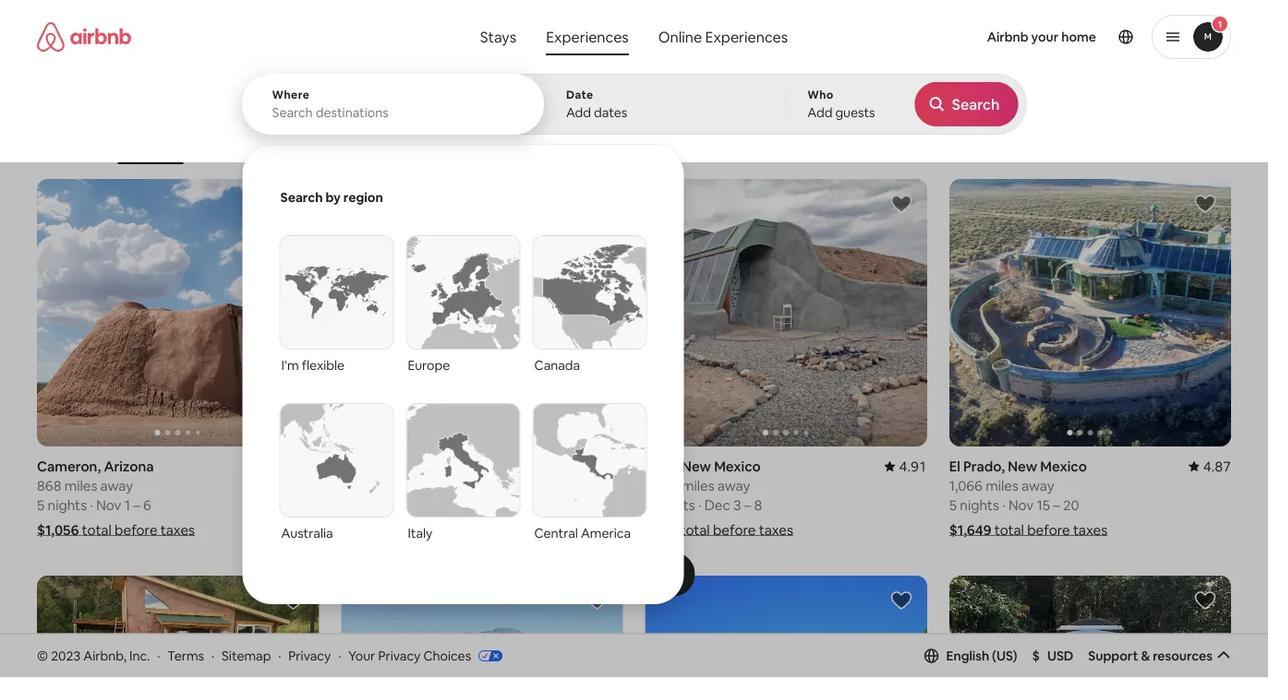 Task type: vqa. For each thing, say whether or not it's contained in the screenshot.
Islands
yes



Task type: describe. For each thing, give the bounding box(es) containing it.
868
[[37, 477, 61, 495]]

terms link
[[167, 648, 204, 665]]

who add guests
[[807, 88, 875, 121]]

by
[[325, 189, 341, 206]]

(us)
[[992, 648, 1017, 665]]

nights inside el prado, new mexico 1,066 miles away 5 nights · nov 15 – 20 $1,649 total before taxes
[[960, 496, 999, 514]]

terms · sitemap · privacy
[[167, 648, 331, 665]]

$ usd
[[1032, 648, 1074, 665]]

guests
[[835, 104, 875, 121]]

airbnb
[[987, 29, 1029, 45]]

miles inside el prado, new mexico 1,066 miles away 5 nights · nov 15 – 20 $1,649 total before taxes
[[986, 477, 1019, 495]]

8
[[754, 496, 762, 514]]

group containing ski-in/out
[[37, 92, 914, 164]]

new inside el prado, new mexico 1,066 miles away 5 nights · nov 15 – 20 $1,649 total before taxes
[[1008, 458, 1037, 476]]

mexico inside el prado, new mexico 1,066 miles away 5 nights · nov 15 – 20 $1,649 total before taxes
[[1040, 458, 1087, 476]]

terms
[[167, 648, 204, 665]]

&
[[1141, 648, 1150, 665]]

Where field
[[272, 104, 513, 121]]

ski-
[[214, 137, 233, 151]]

$
[[1032, 648, 1040, 665]]

cameron,
[[37, 458, 101, 476]]

mexico for 1,066 miles away
[[714, 458, 761, 476]]

total for nov
[[388, 521, 418, 539]]

20
[[1063, 496, 1079, 514]]

before for 3
[[713, 521, 756, 539]]

your privacy choices
[[348, 648, 471, 665]]

none search field containing stays
[[242, 0, 1027, 605]]

nov inside cameron, arizona 868 miles away 5 nights · nov 1 – 6 $1,056 total before taxes
[[96, 496, 121, 514]]

airbnb your home link
[[976, 18, 1107, 56]]

2 privacy from the left
[[378, 648, 421, 665]]

5 inside bernalillo, new mexico 1,086 miles away 5 nights · nov 1 – 6 total before taxes
[[341, 496, 349, 514]]

nov inside bernalillo, new mexico 1,086 miles away 5 nights · nov 1 – 6 total before taxes
[[400, 496, 426, 514]]

ski-in/out
[[214, 137, 265, 151]]

region
[[343, 189, 383, 206]]

away inside cameron, arizona 868 miles away 5 nights · nov 1 – 6 $1,056 total before taxes
[[100, 477, 133, 495]]

1 privacy from the left
[[289, 648, 331, 665]]

date add dates
[[566, 88, 627, 121]]

airbnb,
[[83, 648, 127, 665]]

2023
[[51, 648, 81, 665]]

1 inside bernalillo, new mexico 1,086 miles away 5 nights · nov 1 – 6 total before taxes
[[429, 496, 434, 514]]

experiences tab panel
[[242, 74, 1027, 605]]

© 2023 airbnb, inc. ·
[[37, 648, 160, 665]]

riads
[[550, 137, 578, 151]]

flexible
[[302, 357, 345, 374]]

1,066 inside el prado, new mexico 1,066 miles away 5 nights · nov 15 – 20 $1,649 total before taxes
[[949, 477, 983, 495]]

italy
[[408, 526, 433, 542]]

america
[[581, 526, 631, 542]]

©
[[37, 648, 48, 665]]

4.91 out of 5 average rating image
[[276, 458, 319, 476]]

total inside el prado, new mexico 1,066 miles away 5 nights · nov 15 – 20 $1,649 total before taxes
[[994, 521, 1024, 539]]

bernalillo, new mexico 1,086 miles away 5 nights · nov 1 – 6 total before taxes
[[341, 458, 501, 539]]

chef's
[[620, 137, 653, 151]]

dec
[[704, 496, 730, 514]]

stays
[[480, 27, 516, 46]]

your
[[1031, 29, 1059, 45]]

el
[[949, 458, 960, 476]]

before for –
[[115, 521, 157, 539]]

resources
[[1153, 648, 1213, 665]]

taxes for cameron, arizona 868 miles away 5 nights · nov 1 – 6 $1,056 total before taxes
[[161, 521, 195, 539]]

· inside el prado, new mexico 1,066 miles away 5 nights · nov 15 – 20 $1,649 total before taxes
[[1002, 496, 1005, 514]]

what can we help you find? tab list
[[465, 18, 644, 55]]

islands
[[384, 137, 420, 151]]

nights inside taos, new mexico 1,066 miles away 5 nights · dec 3 – 8 total before taxes
[[656, 496, 695, 514]]

5.0
[[603, 458, 623, 476]]

support & resources button
[[1088, 648, 1231, 665]]

away inside taos, new mexico 1,066 miles away 5 nights · dec 3 – 8 total before taxes
[[718, 477, 750, 495]]

before for 1
[[421, 521, 464, 539]]

where
[[272, 88, 310, 102]]

cameron, arizona 868 miles away 5 nights · nov 1 – 6 $1,056 total before taxes
[[37, 458, 195, 539]]

$1,056
[[37, 521, 79, 539]]

mexico for 1,086 miles away
[[439, 458, 486, 476]]

nights inside cameron, arizona 868 miles away 5 nights · nov 1 – 6 $1,056 total before taxes
[[48, 496, 87, 514]]

6 inside cameron, arizona 868 miles away 5 nights · nov 1 – 6 $1,056 total before taxes
[[143, 496, 151, 514]]

domes
[[302, 137, 339, 151]]

prado,
[[963, 458, 1005, 476]]

bernalillo,
[[341, 458, 404, 476]]

sitemap
[[222, 648, 271, 665]]

search by region
[[280, 189, 383, 206]]

away inside el prado, new mexico 1,066 miles away 5 nights · nov 15 – 20 $1,649 total before taxes
[[1022, 477, 1054, 495]]

dates
[[594, 104, 627, 121]]

taos, new mexico 1,066 miles away 5 nights · dec 3 – 8 total before taxes
[[645, 458, 793, 539]]

canada
[[534, 357, 580, 374]]

add to wishlist: mancos, colorado image
[[282, 590, 304, 612]]

3
[[733, 496, 741, 514]]

miles inside bernalillo, new mexico 1,086 miles away 5 nights · nov 1 – 6 total before taxes
[[377, 477, 410, 495]]



Task type: locate. For each thing, give the bounding box(es) containing it.
usd
[[1047, 648, 1074, 665]]

el prado, new mexico 1,066 miles away 5 nights · nov 15 – 20 $1,649 total before taxes
[[949, 458, 1108, 539]]

4.91 up australia
[[291, 458, 319, 476]]

nov left 15
[[1009, 496, 1034, 514]]

taxes inside bernalillo, new mexico 1,086 miles away 5 nights · nov 1 – 6 total before taxes
[[467, 521, 501, 539]]

before inside el prado, new mexico 1,066 miles away 5 nights · nov 15 – 20 $1,649 total before taxes
[[1027, 521, 1070, 539]]

total right $1,056
[[82, 521, 112, 539]]

stays button
[[465, 18, 531, 55]]

mexico inside taos, new mexico 1,066 miles away 5 nights · dec 3 – 8 total before taxes
[[714, 458, 761, 476]]

1 total from the left
[[82, 521, 112, 539]]

5 inside taos, new mexico 1,066 miles away 5 nights · dec 3 – 8 total before taxes
[[645, 496, 653, 514]]

add to wishlist: carson, new mexico image
[[890, 590, 912, 612]]

support & resources
[[1088, 648, 1213, 665]]

0 horizontal spatial mexico
[[439, 458, 486, 476]]

2 5 from the left
[[341, 496, 349, 514]]

surfing
[[464, 137, 502, 151]]

experiences inside "link"
[[705, 27, 788, 46]]

1 miles from the left
[[64, 477, 97, 495]]

miles inside cameron, arizona 868 miles away 5 nights · nov 1 – 6 $1,056 total before taxes
[[64, 477, 97, 495]]

add down who
[[807, 104, 832, 121]]

date
[[566, 88, 594, 102]]

i'm flexible
[[281, 357, 345, 374]]

australia
[[281, 526, 333, 542]]

– inside el prado, new mexico 1,066 miles away 5 nights · nov 15 – 20 $1,649 total before taxes
[[1053, 496, 1060, 514]]

home
[[1061, 29, 1096, 45]]

add
[[566, 104, 591, 121], [807, 104, 832, 121]]

· down cameron,
[[90, 496, 93, 514]]

1,086
[[341, 477, 374, 495]]

2 nights from the left
[[352, 496, 391, 514]]

total for dec
[[680, 521, 710, 539]]

0 horizontal spatial new
[[407, 458, 436, 476]]

1 before from the left
[[115, 521, 157, 539]]

0 horizontal spatial add
[[566, 104, 591, 121]]

1,066 down taos, on the right bottom of the page
[[645, 477, 679, 495]]

privacy link
[[289, 648, 331, 665]]

1,066
[[645, 477, 679, 495], [949, 477, 983, 495]]

1 horizontal spatial mexico
[[714, 458, 761, 476]]

experiences button
[[531, 18, 644, 55]]

new right taos, on the right bottom of the page
[[682, 458, 711, 476]]

3 total from the left
[[680, 521, 710, 539]]

1,066 down el
[[949, 477, 983, 495]]

3 – from the left
[[744, 496, 751, 514]]

15
[[1037, 496, 1050, 514]]

2 experiences from the left
[[705, 27, 788, 46]]

away up 3
[[718, 477, 750, 495]]

1 6 from the left
[[143, 496, 151, 514]]

total inside taos, new mexico 1,066 miles away 5 nights · dec 3 – 8 total before taxes
[[680, 521, 710, 539]]

total before taxes button down dec
[[645, 521, 793, 539]]

1 horizontal spatial nov
[[400, 496, 426, 514]]

– inside bernalillo, new mexico 1,086 miles away 5 nights · nov 1 – 6 total before taxes
[[437, 496, 444, 514]]

nov down arizona
[[96, 496, 121, 514]]

away
[[100, 477, 133, 495], [413, 477, 446, 495], [718, 477, 750, 495], [1022, 477, 1054, 495]]

1 add from the left
[[566, 104, 591, 121]]

1 horizontal spatial 6
[[447, 496, 455, 514]]

5.0 out of 5 average rating image
[[589, 458, 623, 476]]

2 1,066 from the left
[[949, 477, 983, 495]]

new for bernalillo,
[[407, 458, 436, 476]]

1 horizontal spatial total before taxes button
[[645, 521, 793, 539]]

total right $1,649
[[994, 521, 1024, 539]]

1 horizontal spatial experiences
[[705, 27, 788, 46]]

experiences
[[546, 27, 629, 46], [705, 27, 788, 46]]

add to wishlist: yucca valley, california image
[[586, 590, 608, 612]]

total inside cameron, arizona 868 miles away 5 nights · nov 1 – 6 $1,056 total before taxes
[[82, 521, 112, 539]]

· right terms
[[211, 648, 214, 665]]

english (us)
[[946, 648, 1017, 665]]

your privacy choices link
[[348, 648, 503, 666]]

1,066 inside taos, new mexico 1,066 miles away 5 nights · dec 3 – 8 total before taxes
[[645, 477, 679, 495]]

2 total before taxes button from the left
[[645, 521, 793, 539]]

6 inside bernalillo, new mexico 1,086 miles away 5 nights · nov 1 – 6 total before taxes
[[447, 496, 455, 514]]

1 inside 1 dropdown button
[[1218, 18, 1222, 30]]

away down arizona
[[100, 477, 133, 495]]

4.91 out of 5 average rating image
[[884, 458, 927, 476]]

choices
[[423, 648, 471, 665]]

i'm
[[281, 357, 299, 374]]

4.87 out of 5 average rating image
[[1188, 458, 1231, 476]]

4 nights from the left
[[960, 496, 999, 514]]

1 5 from the left
[[37, 496, 45, 514]]

4 away from the left
[[1022, 477, 1054, 495]]

mexico up 3
[[714, 458, 761, 476]]

add to wishlist: watsonville, california image
[[1194, 590, 1216, 612]]

mexico inside bernalillo, new mexico 1,086 miles away 5 nights · nov 1 – 6 total before taxes
[[439, 458, 486, 476]]

your
[[348, 648, 375, 665]]

1 horizontal spatial add
[[807, 104, 832, 121]]

nights
[[48, 496, 87, 514], [352, 496, 391, 514], [656, 496, 695, 514], [960, 496, 999, 514]]

inc.
[[129, 648, 150, 665]]

nov up the italy
[[400, 496, 426, 514]]

mexico up 20 at the bottom of page
[[1040, 458, 1087, 476]]

1 horizontal spatial privacy
[[378, 648, 421, 665]]

4.91 for cameron, arizona 868 miles away 5 nights · nov 1 – 6 $1,056 total before taxes
[[291, 458, 319, 476]]

total before taxes button down "1,086"
[[341, 521, 501, 539]]

total down bernalillo,
[[388, 521, 418, 539]]

support
[[1088, 648, 1138, 665]]

4.91 left el
[[899, 458, 927, 476]]

2 horizontal spatial 1
[[1218, 18, 1222, 30]]

· left 'privacy' link
[[278, 648, 281, 665]]

in/out
[[233, 137, 265, 151]]

· left dec
[[698, 496, 701, 514]]

add down date at the top
[[566, 104, 591, 121]]

total before taxes button for nov
[[341, 521, 501, 539]]

total before taxes button
[[341, 521, 501, 539], [645, 521, 793, 539]]

before inside taos, new mexico 1,066 miles away 5 nights · dec 3 – 8 total before taxes
[[713, 521, 756, 539]]

4.87
[[1203, 458, 1231, 476]]

taxes for bernalillo, new mexico 1,086 miles away 5 nights · nov 1 – 6 total before taxes
[[467, 521, 501, 539]]

2 before from the left
[[421, 521, 464, 539]]

4 miles from the left
[[986, 477, 1019, 495]]

add inside who add guests
[[807, 104, 832, 121]]

· inside taos, new mexico 1,066 miles away 5 nights · dec 3 – 8 total before taxes
[[698, 496, 701, 514]]

europe
[[408, 357, 450, 374]]

airbnb your home
[[987, 29, 1096, 45]]

away up 15
[[1022, 477, 1054, 495]]

6
[[143, 496, 151, 514], [447, 496, 455, 514]]

5 down '868'
[[37, 496, 45, 514]]

nights up $1,649
[[960, 496, 999, 514]]

away inside bernalillo, new mexico 1,086 miles away 5 nights · nov 1 – 6 total before taxes
[[413, 477, 446, 495]]

privacy left your
[[289, 648, 331, 665]]

display total before taxes switch
[[1182, 117, 1215, 139]]

2 away from the left
[[413, 477, 446, 495]]

nov inside el prado, new mexico 1,066 miles away 5 nights · nov 15 – 20 $1,649 total before taxes
[[1009, 496, 1034, 514]]

new
[[407, 458, 436, 476], [682, 458, 711, 476], [1008, 458, 1037, 476]]

profile element
[[819, 0, 1231, 74]]

arizona
[[104, 458, 154, 476]]

add to wishlist: cameron, arizona image
[[282, 193, 304, 215]]

4.91
[[291, 458, 319, 476], [899, 458, 927, 476]]

4 taxes from the left
[[1073, 521, 1108, 539]]

2 mexico from the left
[[714, 458, 761, 476]]

0 horizontal spatial 6
[[143, 496, 151, 514]]

5
[[37, 496, 45, 514], [341, 496, 349, 514], [645, 496, 653, 514], [949, 496, 957, 514]]

1 horizontal spatial 1,066
[[949, 477, 983, 495]]

2 horizontal spatial nov
[[1009, 496, 1034, 514]]

– inside taos, new mexico 1,066 miles away 5 nights · dec 3 – 8 total before taxes
[[744, 496, 751, 514]]

1 experiences from the left
[[546, 27, 629, 46]]

0 horizontal spatial total before taxes button
[[341, 521, 501, 539]]

3 away from the left
[[718, 477, 750, 495]]

5 inside cameron, arizona 868 miles away 5 nights · nov 1 – 6 $1,056 total before taxes
[[37, 496, 45, 514]]

privacy right your
[[378, 648, 421, 665]]

1 horizontal spatial 1
[[429, 496, 434, 514]]

4.91 for taos, new mexico 1,066 miles away 5 nights · dec 3 – 8 total before taxes
[[899, 458, 927, 476]]

new inside taos, new mexico 1,066 miles away 5 nights · dec 3 – 8 total before taxes
[[682, 458, 711, 476]]

· right inc.
[[157, 648, 160, 665]]

online
[[658, 27, 702, 46]]

miles
[[64, 477, 97, 495], [377, 477, 410, 495], [682, 477, 714, 495], [986, 477, 1019, 495]]

nights inside bernalillo, new mexico 1,086 miles away 5 nights · nov 1 – 6 total before taxes
[[352, 496, 391, 514]]

3 nights from the left
[[656, 496, 695, 514]]

4 total from the left
[[994, 521, 1024, 539]]

2 total from the left
[[388, 521, 418, 539]]

taxes inside taos, new mexico 1,066 miles away 5 nights · dec 3 – 8 total before taxes
[[759, 521, 793, 539]]

total inside bernalillo, new mexico 1,086 miles away 5 nights · nov 1 – 6 total before taxes
[[388, 521, 418, 539]]

add to wishlist: taos, new mexico image
[[890, 193, 912, 215]]

new inside bernalillo, new mexico 1,086 miles away 5 nights · nov 1 – 6 total before taxes
[[407, 458, 436, 476]]

5 inside el prado, new mexico 1,066 miles away 5 nights · nov 15 – 20 $1,649 total before taxes
[[949, 496, 957, 514]]

taxes inside cameron, arizona 868 miles away 5 nights · nov 1 – 6 $1,056 total before taxes
[[161, 521, 195, 539]]

1 horizontal spatial 4.91
[[899, 458, 927, 476]]

total down dec
[[680, 521, 710, 539]]

3 taxes from the left
[[759, 521, 793, 539]]

chef's kitchens
[[620, 137, 700, 151]]

0 horizontal spatial 4.91
[[291, 458, 319, 476]]

miles up dec
[[682, 477, 714, 495]]

online experiences
[[658, 27, 788, 46]]

taos,
[[645, 458, 679, 476]]

1 horizontal spatial new
[[682, 458, 711, 476]]

1 4.91 from the left
[[291, 458, 319, 476]]

0 horizontal spatial privacy
[[289, 648, 331, 665]]

english
[[946, 648, 989, 665]]

· down bernalillo,
[[394, 496, 397, 514]]

2 add from the left
[[807, 104, 832, 121]]

who
[[807, 88, 834, 102]]

1
[[1218, 18, 1222, 30], [124, 496, 130, 514], [429, 496, 434, 514]]

before inside cameron, arizona 868 miles away 5 nights · nov 1 – 6 $1,056 total before taxes
[[115, 521, 157, 539]]

add to wishlist: el prado, new mexico image
[[1194, 193, 1216, 215]]

taxes
[[161, 521, 195, 539], [467, 521, 501, 539], [759, 521, 793, 539], [1073, 521, 1108, 539]]

total for 1
[[82, 521, 112, 539]]

new right prado,
[[1008, 458, 1037, 476]]

1 inside cameron, arizona 868 miles away 5 nights · nov 1 – 6 $1,056 total before taxes
[[124, 496, 130, 514]]

· inside bernalillo, new mexico 1,086 miles away 5 nights · nov 1 – 6 total before taxes
[[394, 496, 397, 514]]

1 away from the left
[[100, 477, 133, 495]]

nights down taos, on the right bottom of the page
[[656, 496, 695, 514]]

experiences inside button
[[546, 27, 629, 46]]

add for add dates
[[566, 104, 591, 121]]

1 total before taxes button from the left
[[341, 521, 501, 539]]

central
[[534, 526, 578, 542]]

2 taxes from the left
[[467, 521, 501, 539]]

– inside cameron, arizona 868 miles away 5 nights · nov 1 – 6 $1,056 total before taxes
[[133, 496, 140, 514]]

5 down taos, on the right bottom of the page
[[645, 496, 653, 514]]

search
[[280, 189, 323, 206]]

miles down cameron,
[[64, 477, 97, 495]]

privacy
[[289, 648, 331, 665], [378, 648, 421, 665]]

mexico
[[439, 458, 486, 476], [714, 458, 761, 476], [1040, 458, 1087, 476]]

1 new from the left
[[407, 458, 436, 476]]

2 horizontal spatial mexico
[[1040, 458, 1087, 476]]

$1,649
[[949, 521, 992, 539]]

mexico right bernalillo,
[[439, 458, 486, 476]]

2 – from the left
[[437, 496, 444, 514]]

3 before from the left
[[713, 521, 756, 539]]

new right bernalillo,
[[407, 458, 436, 476]]

add for add guests
[[807, 104, 832, 121]]

5 up $1,649
[[949, 496, 957, 514]]

group
[[37, 92, 914, 164], [37, 179, 319, 447], [341, 179, 623, 447], [645, 179, 927, 447], [949, 179, 1231, 447], [37, 576, 319, 679], [341, 576, 623, 679], [645, 576, 927, 679], [949, 576, 1231, 679]]

central america
[[534, 526, 631, 542]]

1 – from the left
[[133, 496, 140, 514]]

1 nov from the left
[[96, 496, 121, 514]]

miles down bernalillo,
[[377, 477, 410, 495]]

sitemap link
[[222, 648, 271, 665]]

4 before from the left
[[1027, 521, 1070, 539]]

1 button
[[1152, 15, 1231, 59]]

experiences right online
[[705, 27, 788, 46]]

experiences up date at the top
[[546, 27, 629, 46]]

· left your
[[338, 648, 341, 665]]

·
[[90, 496, 93, 514], [394, 496, 397, 514], [698, 496, 701, 514], [1002, 496, 1005, 514], [157, 648, 160, 665], [211, 648, 214, 665], [278, 648, 281, 665], [338, 648, 341, 665]]

3 nov from the left
[[1009, 496, 1034, 514]]

0 horizontal spatial 1,066
[[645, 477, 679, 495]]

0 horizontal spatial 1
[[124, 496, 130, 514]]

4 – from the left
[[1053, 496, 1060, 514]]

1 mexico from the left
[[439, 458, 486, 476]]

away up the italy
[[413, 477, 446, 495]]

· inside cameron, arizona 868 miles away 5 nights · nov 1 – 6 $1,056 total before taxes
[[90, 496, 93, 514]]

3 5 from the left
[[645, 496, 653, 514]]

3 new from the left
[[1008, 458, 1037, 476]]

2 horizontal spatial new
[[1008, 458, 1037, 476]]

before inside bernalillo, new mexico 1,086 miles away 5 nights · nov 1 – 6 total before taxes
[[421, 521, 464, 539]]

2 4.91 from the left
[[899, 458, 927, 476]]

1 1,066 from the left
[[645, 477, 679, 495]]

new for taos,
[[682, 458, 711, 476]]

nights down '868'
[[48, 496, 87, 514]]

2 new from the left
[[682, 458, 711, 476]]

4 5 from the left
[[949, 496, 957, 514]]

2 6 from the left
[[447, 496, 455, 514]]

add inside date add dates
[[566, 104, 591, 121]]

kitchens
[[656, 137, 700, 151]]

3 miles from the left
[[682, 477, 714, 495]]

–
[[133, 496, 140, 514], [437, 496, 444, 514], [744, 496, 751, 514], [1053, 496, 1060, 514]]

2 miles from the left
[[377, 477, 410, 495]]

miles inside taos, new mexico 1,066 miles away 5 nights · dec 3 – 8 total before taxes
[[682, 477, 714, 495]]

taxes inside el prado, new mexico 1,066 miles away 5 nights · nov 15 – 20 $1,649 total before taxes
[[1073, 521, 1108, 539]]

nov
[[96, 496, 121, 514], [400, 496, 426, 514], [1009, 496, 1034, 514]]

None search field
[[242, 0, 1027, 605]]

2 nov from the left
[[400, 496, 426, 514]]

5 down "1,086"
[[341, 496, 349, 514]]

miles down prado,
[[986, 477, 1019, 495]]

nights down "1,086"
[[352, 496, 391, 514]]

total before taxes button for dec
[[645, 521, 793, 539]]

1 nights from the left
[[48, 496, 87, 514]]

0 horizontal spatial experiences
[[546, 27, 629, 46]]

0 horizontal spatial nov
[[96, 496, 121, 514]]

· left 15
[[1002, 496, 1005, 514]]

3 mexico from the left
[[1040, 458, 1087, 476]]

online experiences link
[[644, 18, 803, 55]]

english (us) button
[[924, 648, 1017, 665]]

1 taxes from the left
[[161, 521, 195, 539]]

taxes for taos, new mexico 1,066 miles away 5 nights · dec 3 – 8 total before taxes
[[759, 521, 793, 539]]



